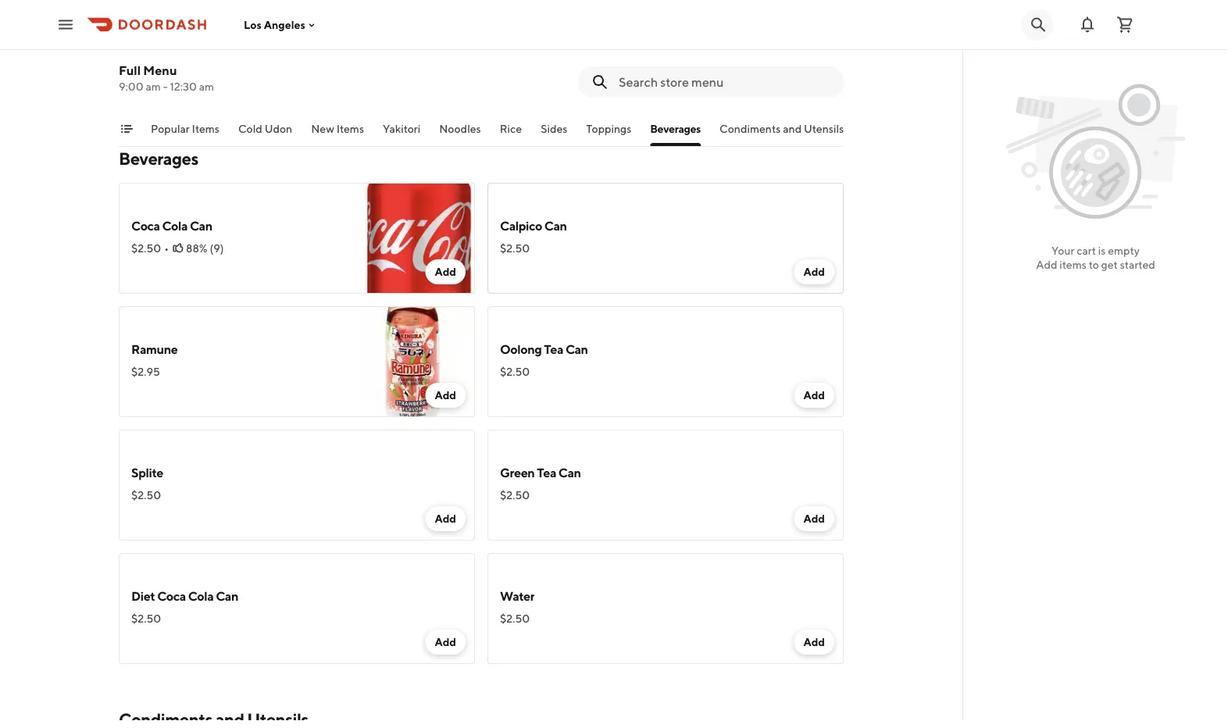 Task type: vqa. For each thing, say whether or not it's contained in the screenshot.
The $2.50 related to Calpico Can
yes



Task type: describe. For each thing, give the bounding box(es) containing it.
9:00
[[119, 80, 144, 93]]

los angeles button
[[244, 18, 318, 31]]

&
[[157, 40, 164, 53]]

egg
[[695, 40, 715, 53]]

green
[[500, 465, 535, 480]]

notification bell image
[[1078, 15, 1097, 34]]

88% (9)
[[186, 242, 224, 255]]

can for oolong tea can
[[566, 342, 588, 357]]

and
[[783, 122, 802, 135]]

your
[[1052, 244, 1075, 257]]

condiments and utensils
[[720, 122, 844, 135]]

full menu 9:00 am - 12:30 am
[[119, 63, 214, 93]]

12:30
[[170, 80, 197, 93]]

water
[[500, 589, 535, 604]]

add for oolong tea can
[[804, 389, 825, 402]]

0 vertical spatial coca
[[131, 218, 160, 233]]

0 horizontal spatial beverages
[[119, 148, 198, 169]]

$2.95
[[131, 365, 160, 378]]

Item Search search field
[[619, 73, 832, 91]]

green tea can
[[500, 465, 581, 480]]

add button for oolong tea can
[[794, 383, 835, 408]]

•
[[164, 242, 169, 255]]

empty
[[1108, 244, 1140, 257]]

show menu categories image
[[120, 123, 133, 135]]

1 am from the left
[[146, 80, 161, 93]]

oolong
[[500, 342, 542, 357]]

popular
[[151, 122, 190, 135]]

coca cola can image
[[364, 183, 475, 294]]

toppings
[[586, 122, 632, 135]]

popular items
[[151, 122, 220, 135]]

add button for green tea can
[[794, 506, 835, 531]]

chashu
[[317, 40, 355, 53]]

oolong tea can
[[500, 342, 588, 357]]

add button for diet coca cola can
[[425, 630, 466, 655]]

started
[[1120, 258, 1156, 271]]

rice
[[500, 122, 522, 135]]

$2.50 left •
[[131, 242, 161, 255]]

ground chashu, fire cracker, poached egg
[[500, 40, 715, 53]]

meat
[[131, 20, 160, 35]]

add for diet coca cola can
[[435, 636, 456, 649]]

can for green tea can
[[559, 465, 581, 480]]

poached
[[649, 40, 693, 53]]

sides
[[541, 122, 568, 135]]

condiments
[[720, 122, 781, 135]]

0 items, open order cart image
[[1116, 15, 1135, 34]]

chicken,
[[230, 40, 274, 53]]

onion,
[[166, 40, 200, 53]]

cold
[[238, 122, 262, 135]]

$2.50 for oolong tea can
[[500, 365, 530, 378]]

cold udon button
[[238, 121, 292, 146]]

add for water
[[804, 636, 825, 649]]

0 vertical spatial cola
[[162, 218, 188, 233]]

ground inside meat lover's topping combo beef & onion, fried chicken, ground chashu $11.15
[[277, 40, 315, 53]]

new
[[311, 122, 334, 135]]

noodles button
[[439, 121, 481, 146]]

1 horizontal spatial beverages
[[650, 122, 701, 135]]

add button for calpico can
[[794, 259, 835, 284]]

noodles
[[439, 122, 481, 135]]

chashu,
[[541, 40, 582, 53]]

menu
[[143, 63, 177, 78]]

sides button
[[541, 121, 568, 146]]

add for green tea can
[[804, 512, 825, 525]]



Task type: locate. For each thing, give the bounding box(es) containing it.
beverages
[[650, 122, 701, 135], [119, 148, 198, 169]]

0 horizontal spatial ground
[[277, 40, 315, 53]]

2 ground from the left
[[500, 40, 539, 53]]

$2.50 •
[[131, 242, 169, 255]]

coca up $2.50 •
[[131, 218, 160, 233]]

cola
[[162, 218, 188, 233], [188, 589, 214, 604]]

1 items from the left
[[192, 122, 220, 135]]

1 vertical spatial beverages
[[119, 148, 198, 169]]

fire
[[584, 40, 603, 53]]

utensils
[[804, 122, 844, 135]]

add button for water
[[794, 630, 835, 655]]

am left -
[[146, 80, 161, 93]]

is
[[1099, 244, 1106, 257]]

cold udon
[[238, 122, 292, 135]]

$2.50 for diet coca cola can
[[131, 612, 161, 625]]

items
[[192, 122, 220, 135], [337, 122, 364, 135]]

combo
[[252, 20, 293, 35]]

$2.50
[[131, 242, 161, 255], [500, 242, 530, 255], [500, 365, 530, 378], [131, 489, 161, 502], [500, 489, 530, 502], [131, 612, 161, 625], [500, 612, 530, 625]]

can for coca cola can
[[190, 218, 212, 233]]

diet coca cola can
[[131, 589, 238, 604]]

tea for green
[[537, 465, 556, 480]]

los angeles
[[244, 18, 305, 31]]

add for calpico can
[[804, 265, 825, 278]]

beef
[[131, 40, 155, 53]]

$2.50 down oolong at left top
[[500, 365, 530, 378]]

your cart is empty add items to get started
[[1036, 244, 1156, 271]]

items right new
[[337, 122, 364, 135]]

ramune
[[131, 342, 178, 357]]

(9)
[[210, 242, 224, 255]]

0 vertical spatial beverages
[[650, 122, 701, 135]]

items for new items
[[337, 122, 364, 135]]

splite
[[131, 465, 163, 480]]

yakitori
[[383, 122, 421, 135]]

coca right diet
[[157, 589, 186, 604]]

lover's
[[163, 20, 202, 35]]

cart
[[1077, 244, 1096, 257]]

tea right oolong at left top
[[544, 342, 564, 357]]

yakitori button
[[383, 121, 421, 146]]

rice button
[[500, 121, 522, 146]]

cola right diet
[[188, 589, 214, 604]]

1 horizontal spatial am
[[199, 80, 214, 93]]

to
[[1089, 258, 1099, 271]]

coca cola can
[[131, 218, 212, 233]]

0 vertical spatial tea
[[544, 342, 564, 357]]

items inside button
[[192, 122, 220, 135]]

$2.50 for green tea can
[[500, 489, 530, 502]]

ground down angeles
[[277, 40, 315, 53]]

$2.50 down green
[[500, 489, 530, 502]]

open menu image
[[56, 15, 75, 34]]

ground
[[277, 40, 315, 53], [500, 40, 539, 53]]

0 horizontal spatial am
[[146, 80, 161, 93]]

topping
[[204, 20, 250, 35]]

2 am from the left
[[199, 80, 214, 93]]

1 vertical spatial cola
[[188, 589, 214, 604]]

ramune image
[[364, 306, 475, 417]]

udon
[[265, 122, 292, 135]]

1 vertical spatial coca
[[157, 589, 186, 604]]

add
[[1036, 258, 1058, 271], [435, 265, 456, 278], [804, 265, 825, 278], [435, 389, 456, 402], [804, 389, 825, 402], [435, 512, 456, 525], [804, 512, 825, 525], [435, 636, 456, 649], [804, 636, 825, 649]]

popular items button
[[151, 121, 220, 146]]

condiments and utensils button
[[720, 121, 844, 146]]

angeles
[[264, 18, 305, 31]]

$2.50 down calpico
[[500, 242, 530, 255]]

88%
[[186, 242, 208, 255]]

$2.50 for calpico can
[[500, 242, 530, 255]]

get
[[1102, 258, 1118, 271]]

full
[[119, 63, 141, 78]]

1 ground from the left
[[277, 40, 315, 53]]

ground left chashu,
[[500, 40, 539, 53]]

meat lover's topping combo beef & onion, fried chicken, ground chashu $11.15
[[131, 20, 355, 72]]

cola up •
[[162, 218, 188, 233]]

beverages right toppings
[[650, 122, 701, 135]]

new items button
[[311, 121, 364, 146]]

am right 12:30
[[199, 80, 214, 93]]

1 horizontal spatial items
[[337, 122, 364, 135]]

1 horizontal spatial ground
[[500, 40, 539, 53]]

$2.50 down splite
[[131, 489, 161, 502]]

$2.50 down water in the left of the page
[[500, 612, 530, 625]]

calpico can
[[500, 218, 567, 233]]

tea for oolong
[[544, 342, 564, 357]]

los
[[244, 18, 262, 31]]

am
[[146, 80, 161, 93], [199, 80, 214, 93]]

can
[[190, 218, 212, 233], [545, 218, 567, 233], [566, 342, 588, 357], [559, 465, 581, 480], [216, 589, 238, 604]]

cracker,
[[606, 40, 647, 53]]

add button for splite
[[425, 506, 466, 531]]

tea right green
[[537, 465, 556, 480]]

new items
[[311, 122, 364, 135]]

items right popular
[[192, 122, 220, 135]]

toppings button
[[586, 121, 632, 146]]

-
[[163, 80, 168, 93]]

beverages down popular
[[119, 148, 198, 169]]

add button
[[425, 259, 466, 284], [794, 259, 835, 284], [425, 383, 466, 408], [794, 383, 835, 408], [425, 506, 466, 531], [794, 506, 835, 531], [425, 630, 466, 655], [794, 630, 835, 655]]

add inside your cart is empty add items to get started
[[1036, 258, 1058, 271]]

$2.50 for water
[[500, 612, 530, 625]]

items inside button
[[337, 122, 364, 135]]

items for popular items
[[192, 122, 220, 135]]

fried
[[202, 40, 228, 53]]

tea
[[544, 342, 564, 357], [537, 465, 556, 480]]

calpico
[[500, 218, 542, 233]]

items
[[1060, 258, 1087, 271]]

$11.15
[[131, 59, 160, 72]]

diet
[[131, 589, 155, 604]]

2 items from the left
[[337, 122, 364, 135]]

$2.50 down diet
[[131, 612, 161, 625]]

add for splite
[[435, 512, 456, 525]]

coca
[[131, 218, 160, 233], [157, 589, 186, 604]]

1 vertical spatial tea
[[537, 465, 556, 480]]

$2.50 for splite
[[131, 489, 161, 502]]

0 horizontal spatial items
[[192, 122, 220, 135]]



